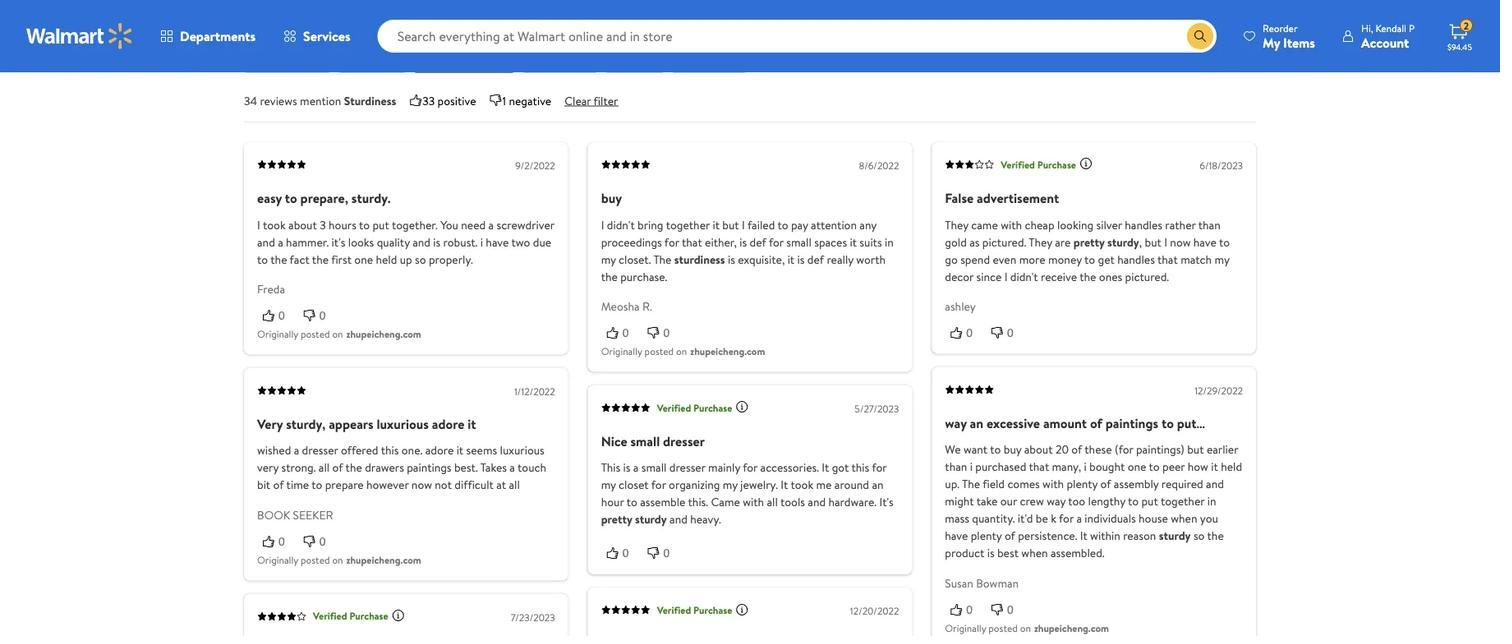 Task type: locate. For each thing, give the bounding box(es) containing it.
an up want
[[970, 414, 984, 432]]

0 horizontal spatial have
[[486, 234, 509, 250]]

the right up.
[[963, 476, 981, 492]]

since
[[977, 268, 1002, 284]]

1 horizontal spatial pictured.
[[1126, 268, 1170, 284]]

1 vertical spatial buy
[[1004, 442, 1022, 458]]

it's
[[332, 234, 346, 250]]

one inside we want to buy about 20 of these (for paintings) but earlier than i purchased that many, i bought one to peer how it held up. the field comes with plenty of assembly required and might take our crew way too lengthy to put together in mass quantity. it'd be k for a individuals house when you have plenty of persistence. it within reason
[[1128, 459, 1147, 475]]

2 vertical spatial but
[[1188, 442, 1205, 458]]

house
[[1139, 511, 1169, 527]]

1 horizontal spatial that
[[1029, 459, 1050, 475]]

worth
[[857, 251, 886, 267]]

1 horizontal spatial with
[[1001, 216, 1023, 232]]

bring
[[638, 216, 664, 232]]

1 vertical spatial sturdiness
[[344, 92, 396, 108]]

tools
[[781, 494, 805, 510]]

one up assembly
[[1128, 459, 1147, 475]]

2 horizontal spatial but
[[1188, 442, 1205, 458]]

1 vertical spatial together
[[946, 437, 996, 455]]

that for handles
[[1158, 251, 1179, 267]]

0 for 0 button below freda
[[279, 309, 285, 322]]

of right '20'
[[1072, 442, 1083, 458]]

together down required
[[1161, 493, 1205, 509]]

lengthy
[[1089, 493, 1126, 509]]

so inside i took about 3 hours to put together. you need a screwdriver and a hammer. it's looks quality and is robust. i have two due to the fact the first one held up so properly.
[[415, 251, 426, 267]]

list item containing drawers
[[349, 13, 445, 40]]

originally posted on zhupeicheng.com for way an excessive amount of paintings to put together
[[946, 621, 1110, 635]]

a right need on the left top of the page
[[489, 216, 494, 232]]

rather
[[1166, 216, 1196, 232]]

is down you
[[433, 234, 441, 250]]

you
[[1201, 511, 1219, 527]]

zhupeicheng.com for way an excessive amount of paintings to put together
[[1035, 621, 1110, 635]]

(41) down services
[[299, 51, 318, 67]]

(64)
[[527, 18, 548, 34]]

2 horizontal spatial it
[[1081, 528, 1088, 544]]

2 horizontal spatial sturdy
[[1160, 528, 1191, 544]]

0 vertical spatial but
[[723, 216, 739, 232]]

and
[[257, 234, 275, 250], [413, 234, 431, 250], [1207, 476, 1225, 492], [808, 494, 826, 510], [670, 511, 688, 527]]

originally posted on zhupeicheng.com for very sturdy, appears luxurious adore it
[[257, 553, 421, 567]]

1 vertical spatial held
[[1222, 459, 1243, 475]]

0 vertical spatial now
[[1171, 234, 1191, 250]]

color
[[685, 51, 713, 67]]

0 vertical spatial put
[[373, 216, 389, 232]]

sturdiness left (34) in the left of the page
[[426, 51, 478, 67]]

0 horizontal spatial about
[[289, 216, 317, 232]]

a down too
[[1077, 511, 1083, 527]]

purchase for 6/18/2023
[[1038, 157, 1077, 171]]

to inside this is a small dresser mainly for accessories. it got this for my closet for organizing my jewelry. it took me around an hour to assemble this. came with all tools and hardware. it's pretty sturdy and heavy.
[[627, 494, 638, 510]]

nice
[[601, 432, 628, 450]]

0 for 0 button below bowman
[[1008, 603, 1014, 616]]

1 horizontal spatial so
[[1194, 528, 1205, 544]]

Walmart Site-Wide search field
[[378, 20, 1217, 53]]

gold
[[946, 234, 967, 250]]

luxurious
[[377, 415, 429, 433], [500, 442, 545, 458]]

size
[[351, 51, 370, 67]]

0 horizontal spatial def
[[750, 234, 767, 250]]

they came with cheap looking silver handles rather than gold as pictured. they are
[[946, 216, 1221, 250]]

(41) inside "see more" list
[[299, 51, 318, 67]]

small right nice
[[631, 432, 660, 450]]

1 horizontal spatial together
[[946, 437, 996, 455]]

put inside way an excessive amount of paintings to put together
[[1178, 414, 1197, 432]]

the inside we want to buy about 20 of these (for paintings) but earlier than i purchased that many, i bought one to peer how it held up. the field comes with plenty of assembly required and might take our crew way too lengthy to put together in mass quantity. it'd be k for a individuals house when you have plenty of persistence. it within reason
[[963, 476, 981, 492]]

1 horizontal spatial they
[[1029, 234, 1053, 250]]

0 vertical spatial pictured.
[[983, 234, 1027, 250]]

1 horizontal spatial didn't
[[1011, 268, 1039, 284]]

organizing
[[669, 477, 720, 493]]

walmart image
[[26, 23, 133, 49]]

1 horizontal spatial verified purchase information image
[[1080, 157, 1093, 170]]

pretty sturdy
[[1074, 234, 1140, 250]]

0 horizontal spatial the
[[654, 251, 672, 267]]

so inside so the product is best when assembled.
[[1194, 528, 1205, 544]]

they up gold
[[946, 216, 969, 232]]

bought
[[1090, 459, 1125, 475]]

value
[[535, 51, 562, 67]]

originally down susan at the right of page
[[946, 621, 987, 635]]

about inside i took about 3 hours to put together. you need a screwdriver and a hammer. it's looks quality and is robust. i have two due to the fact the first one held up so properly.
[[289, 216, 317, 232]]

sturdy
[[1108, 234, 1140, 250], [635, 511, 667, 527], [1160, 528, 1191, 544]]

1 horizontal spatial sturdy
[[1108, 234, 1140, 250]]

wished a dresser offered this one. adore it seems luxurious very strong. all of the drawers paintings best. takes a touch bit of time to prepare however now not difficult at all
[[257, 442, 547, 493]]

0 vertical spatial verified purchase information image
[[1080, 157, 1093, 170]]

really
[[827, 251, 854, 267]]

small inside this is a small dresser mainly for accessories. it got this for my closet for organizing my jewelry. it took me around an hour to assemble this. came with all tools and hardware. it's pretty sturdy and heavy.
[[642, 460, 667, 476]]

list
[[244, 13, 1257, 40]]

0 horizontal spatial paintings
[[407, 460, 452, 476]]

have inside i took about 3 hours to put together. you need a screwdriver and a hammer. it's looks quality and is robust. i have two due to the fact the first one held up so properly.
[[486, 234, 509, 250]]

but inside we want to buy about 20 of these (for paintings) but earlier than i purchased that many, i bought one to peer how it held up. the field comes with plenty of assembly required and might take our crew way too lengthy to put together in mass quantity. it'd be k for a individuals house when you have plenty of persistence. it within reason
[[1188, 442, 1205, 458]]

of
[[1091, 414, 1103, 432], [1072, 442, 1083, 458], [332, 460, 343, 476], [1101, 476, 1112, 492], [273, 477, 284, 493], [1005, 528, 1016, 544]]

didn't
[[607, 216, 635, 232], [1011, 268, 1039, 284]]

verified for 7/23/2023
[[313, 609, 347, 623]]

buy up purchased
[[1004, 442, 1022, 458]]

that left match
[[1158, 251, 1179, 267]]

list containing assembly
[[244, 13, 1257, 40]]

posted down bowman
[[989, 621, 1018, 635]]

luxurious inside wished a dresser offered this one. adore it seems luxurious very strong. all of the drawers paintings best. takes a touch bit of time to prepare however now not difficult at all
[[500, 442, 545, 458]]

0 horizontal spatial took
[[263, 216, 286, 232]]

closet
[[619, 477, 649, 493]]

0 vertical spatial with
[[1001, 216, 1023, 232]]

this inside wished a dresser offered this one. adore it seems luxurious very strong. all of the drawers paintings best. takes a touch bit of time to prepare however now not difficult at all
[[381, 442, 399, 458]]

value (23)
[[535, 51, 585, 67]]

my left closet.
[[601, 251, 616, 267]]

cheap
[[1025, 216, 1055, 232]]

verified purchase for 5/27/2023
[[657, 401, 733, 415]]

for up the sturdiness
[[665, 234, 680, 250]]

take
[[977, 493, 998, 509]]

took inside this is a small dresser mainly for accessories. it got this for my closet for organizing my jewelry. it took me around an hour to assemble this. came with all tools and hardware. it's pretty sturdy and heavy.
[[791, 477, 814, 493]]

(34)
[[481, 51, 502, 67]]

(121)
[[308, 18, 329, 34]]

put inside we want to buy about 20 of these (for paintings) but earlier than i purchased that many, i bought one to peer how it held up. the field comes with plenty of assembly required and might take our crew way too lengthy to put together in mass quantity. it'd be k for a individuals house when you have plenty of persistence. it within reason
[[1142, 493, 1159, 509]]

mass
[[946, 511, 970, 527]]

0 vertical spatial sturdiness
[[426, 51, 478, 67]]

to up paintings)
[[1162, 414, 1174, 432]]

excessive
[[987, 414, 1041, 432]]

1 horizontal spatial it
[[822, 460, 830, 476]]

list item containing clothes
[[857, 13, 943, 40]]

my down this at left
[[601, 477, 616, 493]]

sturdy down house
[[1160, 528, 1191, 544]]

it inside we want to buy about 20 of these (for paintings) but earlier than i purchased that many, i bought one to peer how it held up. the field comes with plenty of assembly required and might take our crew way too lengthy to put together in mass quantity. it'd be k for a individuals house when you have plenty of persistence. it within reason
[[1081, 528, 1088, 544]]

field
[[983, 476, 1005, 492]]

way inside way an excessive amount of paintings to put together
[[946, 414, 967, 432]]

0 horizontal spatial an
[[872, 477, 884, 493]]

positive
[[438, 92, 476, 108]]

price (45)
[[787, 18, 837, 34]]

0 vertical spatial took
[[263, 216, 286, 232]]

def inside the is exquisite, it is def really worth the purchase.
[[808, 251, 824, 267]]

1 vertical spatial an
[[872, 477, 884, 493]]

all inside this is a small dresser mainly for accessories. it got this for my closet for organizing my jewelry. it took me around an hour to assemble this. came with all tools and hardware. it's pretty sturdy and heavy.
[[767, 494, 778, 510]]

that inside i didn't bring together it but i failed to pay attention any proceedings for that either, is def for small spaces it suits in my closet. the
[[682, 234, 703, 250]]

a left hammer.
[[278, 234, 283, 250]]

pretty down looking
[[1074, 234, 1105, 250]]

so right up
[[415, 251, 426, 267]]

required
[[1162, 476, 1204, 492]]

hi, kendall p account
[[1362, 21, 1415, 51]]

0 down 'ashley'
[[967, 326, 973, 339]]

handles up ,
[[1125, 216, 1163, 232]]

1 verified purchase information image from the top
[[736, 400, 749, 414]]

1 horizontal spatial about
[[1025, 442, 1053, 458]]

is exquisite, it is def really worth the purchase.
[[601, 251, 886, 284]]

1 horizontal spatial way
[[1047, 493, 1066, 509]]

1 horizontal spatial i
[[970, 459, 973, 475]]

0 vertical spatial about
[[289, 216, 317, 232]]

i down easy at the top left
[[257, 216, 260, 232]]

way inside we want to buy about 20 of these (for paintings) but earlier than i purchased that many, i bought one to peer how it held up. the field comes with plenty of assembly required and might take our crew way too lengthy to put together in mass quantity. it'd be k for a individuals house when you have plenty of persistence. it within reason
[[1047, 493, 1066, 509]]

assembly
[[257, 18, 305, 34]]

0 button down since
[[986, 324, 1027, 341]]

1 horizontal spatial but
[[1145, 234, 1162, 250]]

is right this at left
[[624, 460, 631, 476]]

the inside wished a dresser offered this one. adore it seems luxurious very strong. all of the drawers paintings best. takes a touch bit of time to prepare however now not difficult at all
[[346, 460, 362, 476]]

0 vertical spatial adore
[[432, 415, 465, 433]]

held inside i took about 3 hours to put together. you need a screwdriver and a hammer. it's looks quality and is robust. i have two due to the fact the first one held up so properly.
[[376, 251, 397, 267]]

my inside , but i now have to go spend even more money to get handles that match my decor since i didn't receive the ones pictured.
[[1215, 251, 1230, 267]]

0 vertical spatial an
[[970, 414, 984, 432]]

dresser inside this is a small dresser mainly for accessories. it got this for my closet for organizing my jewelry. it took me around an hour to assemble this. came with all tools and hardware. it's pretty sturdy and heavy.
[[670, 460, 706, 476]]

0 vertical spatial plenty
[[1067, 476, 1098, 492]]

is inside this is a small dresser mainly for accessories. it got this for my closet for organizing my jewelry. it took me around an hour to assemble this. came with all tools and hardware. it's pretty sturdy and heavy.
[[624, 460, 631, 476]]

size (38)
[[351, 51, 394, 67]]

0 down hour
[[623, 547, 629, 560]]

fit
[[618, 51, 631, 67]]

verified purchase information image
[[736, 400, 749, 414], [736, 603, 749, 616]]

sturdiness inside "see more" list
[[426, 51, 478, 67]]

0 vertical spatial in
[[885, 234, 894, 250]]

to left get
[[1085, 251, 1096, 267]]

see more button
[[760, 46, 814, 64]]

1 vertical spatial one
[[1128, 459, 1147, 475]]

0 for 0 button below book
[[279, 535, 285, 548]]

of inside way an excessive amount of paintings to put together
[[1091, 414, 1103, 432]]

to right time
[[312, 477, 323, 493]]

services button
[[270, 16, 365, 56]]

assembly
[[1114, 476, 1159, 492]]

2 vertical spatial with
[[743, 494, 765, 510]]

have down "mass" at right
[[946, 528, 969, 544]]

1 vertical spatial luxurious
[[500, 442, 545, 458]]

clear filter button
[[565, 92, 618, 108]]

that
[[682, 234, 703, 250], [1158, 251, 1179, 267], [1029, 459, 1050, 475]]

0 horizontal spatial pretty
[[601, 511, 633, 527]]

0 button down seeker
[[298, 533, 339, 550]]

1 vertical spatial the
[[963, 476, 981, 492]]

0 vertical spatial sturdy
[[1108, 234, 1140, 250]]

0 down freda
[[279, 309, 285, 322]]

about up hammer.
[[289, 216, 317, 232]]

1 horizontal spatial than
[[1199, 216, 1221, 232]]

0 horizontal spatial pictured.
[[983, 234, 1027, 250]]

0 horizontal spatial when
[[1022, 545, 1048, 561]]

1 horizontal spatial one
[[1128, 459, 1147, 475]]

2 vertical spatial put
[[1142, 493, 1159, 509]]

it right exquisite,
[[788, 251, 795, 267]]

but up either,
[[723, 216, 739, 232]]

1 vertical spatial small
[[631, 432, 660, 450]]

originally posted on zhupeicheng.com down r.
[[601, 344, 766, 358]]

a inside we want to buy about 20 of these (for paintings) but earlier than i purchased that many, i bought one to peer how it held up. the field comes with plenty of assembly required and might take our crew way too lengthy to put together in mass quantity. it'd be k for a individuals house when you have plenty of persistence. it within reason
[[1077, 511, 1083, 527]]

our
[[1001, 493, 1018, 509]]

originally down meosha
[[601, 344, 643, 358]]

def inside i didn't bring together it but i failed to pay attention any proceedings for that either, is def for small spaces it suits in my closet. the
[[750, 234, 767, 250]]

the down you
[[1208, 528, 1225, 544]]

paintings up not
[[407, 460, 452, 476]]

0 horizontal spatial held
[[376, 251, 397, 267]]

the inside so the product is best when assembled.
[[1208, 528, 1225, 544]]

0 horizontal spatial put
[[373, 216, 389, 232]]

dresser for a
[[302, 442, 338, 458]]

1 vertical spatial didn't
[[1011, 268, 1039, 284]]

verified purchase for 12/20/2022
[[657, 603, 733, 617]]

instructions
[[671, 18, 730, 34]]

for up jewelry.
[[743, 460, 758, 476]]

handles inside they came with cheap looking silver handles rather than gold as pictured. they are
[[1125, 216, 1163, 232]]

looking
[[1058, 216, 1094, 232]]

pictured. inside , but i now have to go spend even more money to get handles that match my decor since i didn't receive the ones pictured.
[[1126, 268, 1170, 284]]

0 horizontal spatial verified purchase information image
[[392, 609, 405, 622]]

put up quality
[[373, 216, 389, 232]]

kendall
[[1376, 21, 1407, 35]]

2 vertical spatial sturdy
[[1160, 528, 1191, 544]]

0 for 0 button under susan at the right of page
[[967, 603, 973, 616]]

on
[[332, 327, 343, 341], [677, 344, 687, 358], [332, 553, 343, 567], [1021, 621, 1031, 635]]

posted down seeker
[[301, 553, 330, 567]]

0 vertical spatial def
[[750, 234, 767, 250]]

put inside i took about 3 hours to put together. you need a screwdriver and a hammer. it's looks quality and is robust. i have two due to the fact the first one held up so properly.
[[373, 216, 389, 232]]

and left hammer.
[[257, 234, 275, 250]]

held down the earlier
[[1222, 459, 1243, 475]]

0 vertical spatial when
[[1171, 511, 1198, 527]]

1 horizontal spatial have
[[946, 528, 969, 544]]

p
[[1410, 21, 1415, 35]]

0 for 0 button under meosha
[[623, 326, 629, 339]]

0 vertical spatial together
[[666, 216, 710, 232]]

posted for buy
[[645, 344, 674, 358]]

this inside this is a small dresser mainly for accessories. it got this for my closet for organizing my jewelry. it took me around an hour to assemble this. came with all tools and hardware. it's pretty sturdy and heavy.
[[852, 460, 870, 476]]

me
[[817, 477, 832, 493]]

in up you
[[1208, 493, 1217, 509]]

0 vertical spatial verified purchase information image
[[736, 400, 749, 414]]

all right "strong."
[[319, 460, 330, 476]]

is inside so the product is best when assembled.
[[988, 545, 995, 561]]

0 for 0 button below hour
[[623, 547, 629, 560]]

0 for 0 button underneath 'ashley'
[[967, 326, 973, 339]]

looks
[[348, 234, 374, 250]]

pay
[[791, 216, 809, 232]]

1 vertical spatial took
[[791, 477, 814, 493]]

list item containing value
[[521, 46, 598, 73]]

a up closet
[[634, 460, 639, 476]]

1 horizontal spatial an
[[970, 414, 984, 432]]

now left not
[[412, 477, 432, 493]]

originally posted on zhupeicheng.com for easy to prepare, sturdy.
[[257, 327, 421, 341]]

this up drawers
[[381, 442, 399, 458]]

small down pay
[[787, 234, 812, 250]]

these
[[1085, 442, 1113, 458]]

for inside we want to buy about 20 of these (for paintings) but earlier than i purchased that many, i bought one to peer how it held up. the field comes with plenty of assembly required and might take our crew way too lengthy to put together in mass quantity. it'd be k for a individuals house when you have plenty of persistence. it within reason
[[1060, 511, 1074, 527]]

negative
[[509, 92, 552, 108]]

0 horizontal spatial i
[[481, 234, 483, 250]]

0 horizontal spatial with
[[743, 494, 765, 510]]

$94.45
[[1448, 41, 1473, 52]]

quality
[[581, 18, 617, 34]]

1 vertical spatial pretty
[[601, 511, 633, 527]]

0 vertical spatial the
[[654, 251, 672, 267]]

is down pay
[[798, 251, 805, 267]]

verified for 6/18/2023
[[1001, 157, 1036, 171]]

1 vertical spatial put
[[1178, 414, 1197, 432]]

0 vertical spatial than
[[1199, 216, 1221, 232]]

is
[[433, 234, 441, 250], [740, 234, 747, 250], [728, 251, 736, 267], [798, 251, 805, 267], [624, 460, 631, 476], [988, 545, 995, 561]]

1 horizontal spatial took
[[791, 477, 814, 493]]

it down accessories.
[[781, 477, 788, 493]]

posted for way an excessive amount of paintings to put together
[[989, 621, 1018, 635]]

best
[[998, 545, 1019, 561]]

originally for very sturdy, appears luxurious adore it
[[257, 553, 298, 567]]

(41) inside list
[[912, 18, 930, 34]]

r.
[[643, 298, 653, 314]]

i took about 3 hours to put together. you need a screwdriver and a hammer. it's looks quality and is robust. i have two due to the fact the first one held up so properly.
[[257, 216, 555, 267]]

clear filter
[[565, 92, 618, 108]]

price
[[787, 18, 813, 34]]

0 horizontal spatial but
[[723, 216, 739, 232]]

list item containing sturdiness
[[413, 46, 515, 73]]

pretty inside this is a small dresser mainly for accessories. it got this for my closet for organizing my jewelry. it took me around an hour to assemble this. came with all tools and hardware. it's pretty sturdy and heavy.
[[601, 511, 633, 527]]

now down rather
[[1171, 234, 1191, 250]]

originally
[[257, 327, 298, 341], [601, 344, 643, 358], [257, 553, 298, 567], [946, 621, 987, 635]]

on for buy
[[677, 344, 687, 358]]

(61)
[[621, 18, 639, 34]]

up.
[[946, 476, 960, 492]]

2 vertical spatial all
[[767, 494, 778, 510]]

0 horizontal spatial in
[[885, 234, 894, 250]]

1 vertical spatial than
[[946, 459, 968, 475]]

verified purchase information image
[[1080, 157, 1093, 170], [392, 609, 405, 622]]

0 vertical spatial handles
[[1125, 216, 1163, 232]]

0 vertical spatial held
[[376, 251, 397, 267]]

reviews
[[260, 92, 297, 108]]

quality
[[377, 234, 410, 250]]

paintings
[[1106, 414, 1159, 432], [407, 460, 452, 476]]

plenty down quantity.
[[971, 528, 1002, 544]]

to up purchased
[[991, 442, 1001, 458]]

0 horizontal spatial it
[[781, 477, 788, 493]]

0 button down assemble
[[642, 545, 683, 561]]

on for easy to prepare, sturdy.
[[332, 327, 343, 341]]

with down many,
[[1043, 476, 1064, 492]]

0 button down fact
[[298, 307, 339, 324]]

than right rather
[[1199, 216, 1221, 232]]

have inside we want to buy about 20 of these (for paintings) but earlier than i purchased that many, i bought one to peer how it held up. the field comes with plenty of assembly required and might take our crew way too lengthy to put together in mass quantity. it'd be k for a individuals house when you have plenty of persistence. it within reason
[[946, 528, 969, 544]]

the inside i didn't bring together it but i failed to pay attention any proceedings for that either, is def for small spaces it suits in my closet. the
[[654, 251, 672, 267]]

took inside i took about 3 hours to put together. you need a screwdriver and a hammer. it's looks quality and is robust. i have two due to the fact the first one held up so properly.
[[263, 216, 286, 232]]

paintings inside wished a dresser offered this one. adore it seems luxurious very strong. all of the drawers paintings best. takes a touch bit of time to prepare however now not difficult at all
[[407, 460, 452, 476]]

1 vertical spatial but
[[1145, 234, 1162, 250]]

bit
[[257, 477, 271, 493]]

, but i now have to go spend even more money to get handles that match my decor since i didn't receive the ones pictured.
[[946, 234, 1231, 284]]

it left the "got"
[[822, 460, 830, 476]]

on for very sturdy, appears luxurious adore it
[[332, 553, 343, 567]]

1 vertical spatial (41)
[[299, 51, 318, 67]]

dresser inside wished a dresser offered this one. adore it seems luxurious very strong. all of the drawers paintings best. takes a touch bit of time to prepare however now not difficult at all
[[302, 442, 338, 458]]

so down you
[[1194, 528, 1205, 544]]

of up these
[[1091, 414, 1103, 432]]

2 verified purchase information image from the top
[[736, 603, 749, 616]]

i right many,
[[1084, 459, 1087, 475]]

together inside we want to buy about 20 of these (for paintings) but earlier than i purchased that many, i bought one to peer how it held up. the field comes with plenty of assembly required and might take our crew way too lengthy to put together in mass quantity. it'd be k for a individuals house when you have plenty of persistence. it within reason
[[1161, 493, 1205, 509]]

all right the at
[[509, 477, 520, 493]]

all
[[319, 460, 330, 476], [509, 477, 520, 493], [767, 494, 778, 510]]

have left two
[[486, 234, 509, 250]]

(41) for clothes (41)
[[912, 18, 930, 34]]

the for buy
[[654, 251, 672, 267]]

as
[[970, 234, 980, 250]]

they
[[946, 216, 969, 232], [1029, 234, 1053, 250]]

an
[[970, 414, 984, 432], [872, 477, 884, 493]]

0 down purchase.
[[664, 326, 670, 339]]

0 vertical spatial that
[[682, 234, 703, 250]]

is left 'best'
[[988, 545, 995, 561]]

seeker
[[293, 507, 333, 523]]

with inside this is a small dresser mainly for accessories. it got this for my closet for organizing my jewelry. it took me around an hour to assemble this. came with all tools and hardware. it's pretty sturdy and heavy.
[[743, 494, 765, 510]]

and inside we want to buy about 20 of these (for paintings) but earlier than i purchased that many, i bought one to peer how it held up. the field comes with plenty of assembly required and might take our crew way too lengthy to put together in mass quantity. it'd be k for a individuals house when you have plenty of persistence. it within reason
[[1207, 476, 1225, 492]]

the down offered
[[346, 460, 362, 476]]

it
[[822, 460, 830, 476], [781, 477, 788, 493], [1081, 528, 1088, 544]]

(41) right "clothes"
[[912, 18, 930, 34]]

that inside , but i now have to go spend even more money to get handles that match my decor since i didn't receive the ones pictured.
[[1158, 251, 1179, 267]]

pictured.
[[983, 234, 1027, 250], [1126, 268, 1170, 284]]

adore right one.
[[425, 442, 454, 458]]

0 vertical spatial didn't
[[607, 216, 635, 232]]

silver
[[1097, 216, 1123, 232]]

together
[[666, 216, 710, 232], [946, 437, 996, 455], [1161, 493, 1205, 509]]

an up it's
[[872, 477, 884, 493]]

more
[[1020, 251, 1046, 267]]

1 vertical spatial with
[[1043, 476, 1064, 492]]

1 horizontal spatial (41)
[[912, 18, 930, 34]]

1 vertical spatial now
[[412, 477, 432, 493]]

closet.
[[619, 251, 651, 267]]

0 vertical spatial way
[[946, 414, 967, 432]]

when left you
[[1171, 511, 1198, 527]]

the left ones
[[1080, 268, 1097, 284]]

one inside i took about 3 hours to put together. you need a screwdriver and a hammer. it's looks quality and is robust. i have two due to the fact the first one held up so properly.
[[355, 251, 373, 267]]

0 down book
[[279, 535, 285, 548]]

0 horizontal spatial one
[[355, 251, 373, 267]]

adore inside wished a dresser offered this one. adore it seems luxurious very strong. all of the drawers paintings best. takes a touch bit of time to prepare however now not difficult at all
[[425, 442, 454, 458]]

i up proceedings
[[601, 216, 605, 232]]

pretty
[[1074, 234, 1105, 250], [601, 511, 633, 527]]

verified for 12/20/2022
[[657, 603, 691, 617]]

that inside we want to buy about 20 of these (for paintings) but earlier than i purchased that many, i bought one to peer how it held up. the field comes with plenty of assembly required and might take our crew way too lengthy to put together in mass quantity. it'd be k for a individuals house when you have plenty of persistence. it within reason
[[1029, 459, 1050, 475]]

it left suits
[[850, 234, 857, 250]]

1 vertical spatial verified purchase information image
[[392, 609, 405, 622]]

list item
[[244, 13, 342, 40], [349, 13, 445, 40], [451, 13, 561, 40], [568, 13, 652, 40], [658, 13, 767, 40], [774, 13, 850, 40], [857, 13, 943, 40], [244, 46, 331, 73], [337, 46, 407, 73], [413, 46, 515, 73], [521, 46, 598, 73], [605, 46, 665, 73], [672, 46, 747, 73]]

buy up proceedings
[[601, 189, 622, 207]]

1 vertical spatial way
[[1047, 493, 1066, 509]]

dresser for small
[[663, 432, 705, 450]]

1 vertical spatial verified purchase information image
[[736, 603, 749, 616]]

sturdiness down size (38)
[[344, 92, 396, 108]]

1 vertical spatial handles
[[1118, 251, 1156, 267]]

originally posted on zhupeicheng.com down bowman
[[946, 621, 1110, 635]]

0 for 0 button under since
[[1008, 326, 1014, 339]]



Task type: describe. For each thing, give the bounding box(es) containing it.
0 vertical spatial buy
[[601, 189, 622, 207]]

is down either,
[[728, 251, 736, 267]]

0 vertical spatial it
[[822, 460, 830, 476]]

assembly (121)
[[257, 18, 329, 34]]

of right bit
[[273, 477, 284, 493]]

it's
[[880, 494, 894, 510]]

heavy.
[[691, 511, 722, 527]]

i left failed
[[742, 216, 745, 232]]

a up "strong."
[[294, 442, 299, 458]]

jewelry.
[[741, 477, 778, 493]]

dresser
[[257, 51, 296, 67]]

it up either,
[[713, 216, 720, 232]]

the inside , but i now have to go spend even more money to get handles that match my decor since i didn't receive the ones pictured.
[[1080, 268, 1097, 284]]

in inside i didn't bring together it but i failed to pay attention any proceedings for that either, is def for small spaces it suits in my closet. the
[[885, 234, 894, 250]]

it'd
[[1018, 511, 1034, 527]]

0 button down 'ashley'
[[946, 324, 986, 341]]

verified purchase information image for 7/23/2023
[[392, 609, 405, 622]]

list item containing size
[[337, 46, 407, 73]]

services
[[303, 27, 351, 45]]

to up looks at the left top of page
[[359, 216, 370, 232]]

list item containing price
[[774, 13, 850, 40]]

0 for 0 button under assemble
[[664, 547, 670, 560]]

bowman
[[977, 575, 1019, 591]]

(15)
[[716, 51, 734, 67]]

to up freda
[[257, 251, 268, 267]]

paintings inside way an excessive amount of paintings to put together
[[1106, 414, 1159, 432]]

i inside i took about 3 hours to put together. you need a screwdriver and a hammer. it's looks quality and is robust. i have two due to the fact the first one held up so properly.
[[257, 216, 260, 232]]

of up 'best'
[[1005, 528, 1016, 544]]

the left fact
[[271, 251, 287, 267]]

and down assemble
[[670, 511, 688, 527]]

list item containing fit
[[605, 46, 665, 73]]

1 negative
[[503, 92, 552, 108]]

to down paintings)
[[1150, 459, 1160, 475]]

list item containing color
[[672, 46, 747, 73]]

0 button down bowman
[[986, 601, 1027, 618]]

list item containing dresser
[[244, 46, 331, 73]]

together inside i didn't bring together it but i failed to pay attention any proceedings for that either, is def for small spaces it suits in my closet. the
[[666, 216, 710, 232]]

,
[[1140, 234, 1143, 250]]

it up seems
[[468, 415, 476, 433]]

with inside we want to buy about 20 of these (for paintings) but earlier than i purchased that many, i bought one to peer how it held up. the field comes with plenty of assembly required and might take our crew way too lengthy to put together in mass quantity. it'd be k for a individuals house when you have plenty of persistence. it within reason
[[1043, 476, 1064, 492]]

list item containing instructions
[[658, 13, 767, 40]]

it inside wished a dresser offered this one. adore it seems luxurious very strong. all of the drawers paintings best. takes a touch bit of time to prepare however now not difficult at all
[[457, 442, 464, 458]]

purchased
[[976, 459, 1027, 475]]

meosha r.
[[601, 298, 653, 314]]

0 button down r.
[[642, 324, 683, 341]]

false
[[946, 189, 974, 207]]

difficult
[[455, 477, 494, 493]]

to down 6/18/2023
[[1220, 234, 1231, 250]]

purchase.
[[621, 268, 668, 284]]

verified purchase information image for 5/27/2023
[[736, 400, 749, 414]]

instructions (50)
[[671, 18, 754, 34]]

verified for 5/27/2023
[[657, 401, 691, 415]]

when inside we want to buy about 20 of these (for paintings) but earlier than i purchased that many, i bought one to peer how it held up. the field comes with plenty of assembly required and might take our crew way too lengthy to put together in mass quantity. it'd be k for a individuals house when you have plenty of persistence. it within reason
[[1171, 511, 1198, 527]]

have inside , but i now have to go spend even more money to get handles that match my decor since i didn't receive the ones pictured.
[[1194, 234, 1217, 250]]

33 positive
[[423, 92, 476, 108]]

verified purchase for 6/18/2023
[[1001, 157, 1077, 171]]

0 button down meosha
[[601, 324, 642, 341]]

didn't inside , but i now have to go spend even more money to get handles that match my decor since i didn't receive the ones pictured.
[[1011, 268, 1039, 284]]

first
[[331, 251, 352, 267]]

go
[[946, 251, 958, 267]]

when inside so the product is best when assembled.
[[1022, 545, 1048, 561]]

verified purchase for 7/23/2023
[[313, 609, 389, 623]]

the inside the is exquisite, it is def really worth the purchase.
[[601, 268, 618, 284]]

meosha
[[601, 298, 640, 314]]

(50)
[[734, 18, 754, 34]]

now inside , but i now have to go spend even more money to get handles that match my decor since i didn't receive the ones pictured.
[[1171, 234, 1191, 250]]

mainly
[[709, 460, 741, 476]]

of up prepare
[[332, 460, 343, 476]]

list item containing quality
[[568, 13, 652, 40]]

clothes
[[870, 18, 908, 34]]

my inside i didn't bring together it but i failed to pay attention any proceedings for that either, is def for small spaces it suits in my closet. the
[[601, 251, 616, 267]]

list item containing assembly
[[244, 13, 342, 40]]

get
[[1099, 251, 1115, 267]]

reorder my items
[[1263, 21, 1316, 51]]

originally for buy
[[601, 344, 643, 358]]

appears
[[329, 415, 374, 433]]

originally posted on zhupeicheng.com for buy
[[601, 344, 766, 358]]

originally for easy to prepare, sturdy.
[[257, 327, 298, 341]]

verified purchase information image for 12/20/2022
[[736, 603, 749, 616]]

originally for way an excessive amount of paintings to put together
[[946, 621, 987, 635]]

zhupeicheng.com for buy
[[691, 344, 766, 358]]

(38)
[[373, 51, 394, 67]]

0 button down book
[[257, 533, 298, 550]]

easy to prepare, sturdy.
[[257, 189, 391, 207]]

together inside way an excessive amount of paintings to put together
[[946, 437, 996, 455]]

0 button down freda
[[257, 307, 298, 324]]

see more list
[[244, 46, 1257, 73]]

0 for 0 button under r.
[[664, 326, 670, 339]]

accessories.
[[761, 460, 819, 476]]

purchase for 5/27/2023
[[694, 401, 733, 415]]

receive
[[1041, 268, 1078, 284]]

didn't inside i didn't bring together it but i failed to pay attention any proceedings for that either, is def for small spaces it suits in my closet. the
[[607, 216, 635, 232]]

about inside we want to buy about 20 of these (for paintings) but earlier than i purchased that many, i bought one to peer how it held up. the field comes with plenty of assembly required and might take our crew way too lengthy to put together in mass quantity. it'd be k for a individuals house when you have plenty of persistence. it within reason
[[1025, 442, 1053, 458]]

(for
[[1115, 442, 1134, 458]]

1 horizontal spatial plenty
[[1067, 476, 1098, 492]]

zhupeicheng.com for very sturdy, appears luxurious adore it
[[347, 553, 421, 567]]

robust.
[[444, 234, 478, 250]]

of up lengthy
[[1101, 476, 1112, 492]]

to right easy at the top left
[[285, 189, 297, 207]]

spend
[[961, 251, 991, 267]]

reorder
[[1263, 21, 1298, 35]]

list item containing appearance
[[451, 13, 561, 40]]

up
[[400, 251, 412, 267]]

hardware.
[[829, 494, 877, 510]]

sturdiness
[[675, 251, 725, 267]]

small inside i didn't bring together it but i failed to pay attention any proceedings for that either, is def for small spaces it suits in my closet. the
[[787, 234, 812, 250]]

best.
[[454, 460, 478, 476]]

0 button down susan at the right of page
[[946, 601, 986, 618]]

for up exquisite,
[[769, 234, 784, 250]]

product
[[946, 545, 985, 561]]

buy inside we want to buy about 20 of these (for paintings) but earlier than i purchased that many, i bought one to peer how it held up. the field comes with plenty of assembly required and might take our crew way too lengthy to put together in mass quantity. it'd be k for a individuals house when you have plenty of persistence. it within reason
[[1004, 442, 1022, 458]]

2
[[1465, 19, 1470, 33]]

1 horizontal spatial all
[[509, 477, 520, 493]]

with inside they came with cheap looking silver handles rather than gold as pictured. they are
[[1001, 216, 1023, 232]]

around
[[835, 477, 870, 493]]

0 vertical spatial they
[[946, 216, 969, 232]]

zhupeicheng.com for easy to prepare, sturdy.
[[347, 327, 421, 341]]

sturdy inside this is a small dresser mainly for accessories. it got this for my closet for organizing my jewelry. it took me around an hour to assemble this. came with all tools and hardware. it's pretty sturdy and heavy.
[[635, 511, 667, 527]]

i inside i took about 3 hours to put together. you need a screwdriver and a hammer. it's looks quality and is robust. i have two due to the fact the first one held up so properly.
[[481, 234, 483, 250]]

within
[[1091, 528, 1121, 544]]

6/18/2023
[[1200, 158, 1244, 172]]

to down assembly
[[1129, 493, 1139, 509]]

it inside the is exquisite, it is def really worth the purchase.
[[788, 251, 795, 267]]

is inside i didn't bring together it but i failed to pay attention any proceedings for that either, is def for small spaces it suits in my closet. the
[[740, 234, 747, 250]]

a right the takes
[[510, 460, 515, 476]]

posted for easy to prepare, sturdy.
[[301, 327, 330, 341]]

held inside we want to buy about 20 of these (for paintings) but earlier than i purchased that many, i bought one to peer how it held up. the field comes with plenty of assembly required and might take our crew way too lengthy to put together in mass quantity. it'd be k for a individuals house when you have plenty of persistence. it within reason
[[1222, 459, 1243, 475]]

two
[[512, 234, 531, 250]]

0 for 0 button under fact
[[320, 309, 326, 322]]

but inside i didn't bring together it but i failed to pay attention any proceedings for that either, is def for small spaces it suits in my closet. the
[[723, 216, 739, 232]]

advertisement
[[977, 189, 1060, 207]]

at
[[497, 477, 506, 493]]

on for way an excessive amount of paintings to put together
[[1021, 621, 1031, 635]]

7/23/2023
[[511, 610, 555, 624]]

but inside , but i now have to go spend even more money to get handles that match my decor since i didn't receive the ones pictured.
[[1145, 234, 1162, 250]]

and down together.
[[413, 234, 431, 250]]

susan
[[946, 575, 974, 591]]

pictured. inside they came with cheap looking silver handles rather than gold as pictured. they are
[[983, 234, 1027, 250]]

mention
[[300, 92, 341, 108]]

(106)
[[407, 18, 432, 34]]

exquisite,
[[738, 251, 785, 267]]

the for way an excessive amount of paintings to put together
[[963, 476, 981, 492]]

we want to buy about 20 of these (for paintings) but earlier than i purchased that many, i bought one to peer how it held up. the field comes with plenty of assembly required and might take our crew way too lengthy to put together in mass quantity. it'd be k for a individuals house when you have plenty of persistence. it within reason
[[946, 442, 1243, 544]]

8/6/2022
[[859, 158, 899, 172]]

handles inside , but i now have to go spend even more money to get handles that match my decor since i didn't receive the ones pictured.
[[1118, 251, 1156, 267]]

that for for
[[682, 234, 703, 250]]

offered
[[341, 442, 379, 458]]

0 horizontal spatial sturdiness
[[344, 92, 396, 108]]

to inside i didn't bring together it but i failed to pay attention any proceedings for that either, is def for small spaces it suits in my closet. the
[[778, 216, 789, 232]]

prepare
[[325, 477, 364, 493]]

hi,
[[1362, 21, 1374, 35]]

might
[[946, 493, 974, 509]]

1 vertical spatial plenty
[[971, 528, 1002, 544]]

a inside this is a small dresser mainly for accessories. it got this for my closet for organizing my jewelry. it took me around an hour to assemble this. came with all tools and hardware. it's pretty sturdy and heavy.
[[634, 460, 639, 476]]

attention
[[811, 216, 857, 232]]

(41) for dresser (41)
[[299, 51, 318, 67]]

1 horizontal spatial pretty
[[1074, 234, 1105, 250]]

in inside we want to buy about 20 of these (for paintings) but earlier than i purchased that many, i bought one to peer how it held up. the field comes with plenty of assembly required and might take our crew way too lengthy to put together in mass quantity. it'd be k for a individuals house when you have plenty of persistence. it within reason
[[1208, 493, 1217, 509]]

now inside wished a dresser offered this one. adore it seems luxurious very strong. all of the drawers paintings best. takes a touch bit of time to prepare however now not difficult at all
[[412, 477, 432, 493]]

freda
[[257, 281, 285, 297]]

verified purchase information image for 6/18/2023
[[1080, 157, 1093, 170]]

0 horizontal spatial luxurious
[[377, 415, 429, 433]]

33
[[423, 92, 435, 108]]

it inside we want to buy about 20 of these (for paintings) but earlier than i purchased that many, i bought one to peer how it held up. the field comes with plenty of assembly required and might take our crew way too lengthy to put together in mass quantity. it'd be k for a individuals house when you have plenty of persistence. it within reason
[[1212, 459, 1219, 475]]

purchase for 12/20/2022
[[694, 603, 733, 617]]

2 horizontal spatial i
[[1084, 459, 1087, 475]]

(45)
[[816, 18, 837, 34]]

see more
[[760, 46, 814, 64]]

i right since
[[1005, 268, 1008, 284]]

screwdriver
[[497, 216, 555, 232]]

12/29/2022
[[1195, 384, 1244, 398]]

and down the me
[[808, 494, 826, 510]]

assembled.
[[1051, 545, 1105, 561]]

1/12/2022
[[515, 384, 555, 398]]

how
[[1188, 459, 1209, 475]]

purchase for 7/23/2023
[[350, 609, 389, 623]]

easy
[[257, 189, 282, 207]]

than inside they came with cheap looking silver handles rather than gold as pictured. they are
[[1199, 216, 1221, 232]]

0 for 0 button under seeker
[[320, 535, 326, 548]]

search icon image
[[1194, 30, 1208, 43]]

0 button down hour
[[601, 545, 642, 561]]

an inside this is a small dresser mainly for accessories. it got this for my closet for organizing my jewelry. it took me around an hour to assemble this. came with all tools and hardware. it's pretty sturdy and heavy.
[[872, 477, 884, 493]]

5/27/2023
[[855, 402, 899, 416]]

to inside wished a dresser offered this one. adore it seems luxurious very strong. all of the drawers paintings best. takes a touch bit of time to prepare however now not difficult at all
[[312, 477, 323, 493]]

1 vertical spatial it
[[781, 477, 788, 493]]

than inside we want to buy about 20 of these (for paintings) but earlier than i purchased that many, i bought one to peer how it held up. the field comes with plenty of assembly required and might take our crew way too lengthy to put together in mass quantity. it'd be k for a individuals house when you have plenty of persistence. it within reason
[[946, 459, 968, 475]]

the right fact
[[312, 251, 329, 267]]

clothes (41)
[[870, 18, 930, 34]]

very
[[257, 415, 283, 433]]

Search search field
[[378, 20, 1217, 53]]

i down rather
[[1165, 234, 1168, 250]]

came
[[972, 216, 999, 232]]

posted for very sturdy, appears luxurious adore it
[[301, 553, 330, 567]]

drawers
[[362, 18, 404, 34]]

9/2/2022
[[516, 158, 555, 172]]

is inside i took about 3 hours to put together. you need a screwdriver and a hammer. it's looks quality and is robust. i have two due to the fact the first one held up so properly.
[[433, 234, 441, 250]]

properly.
[[429, 251, 473, 267]]

very sturdy, appears luxurious adore it
[[257, 415, 476, 433]]

drawers (106)
[[362, 18, 432, 34]]

hammer.
[[286, 234, 329, 250]]

0 vertical spatial all
[[319, 460, 330, 476]]

for up assemble
[[652, 477, 666, 493]]

proceedings
[[601, 234, 662, 250]]

for up it's
[[872, 460, 887, 476]]

way an excessive amount of paintings to put together
[[946, 414, 1197, 455]]

to inside way an excessive amount of paintings to put together
[[1162, 414, 1174, 432]]

an inside way an excessive amount of paintings to put together
[[970, 414, 984, 432]]

my up the came
[[723, 477, 738, 493]]



Task type: vqa. For each thing, say whether or not it's contained in the screenshot.


